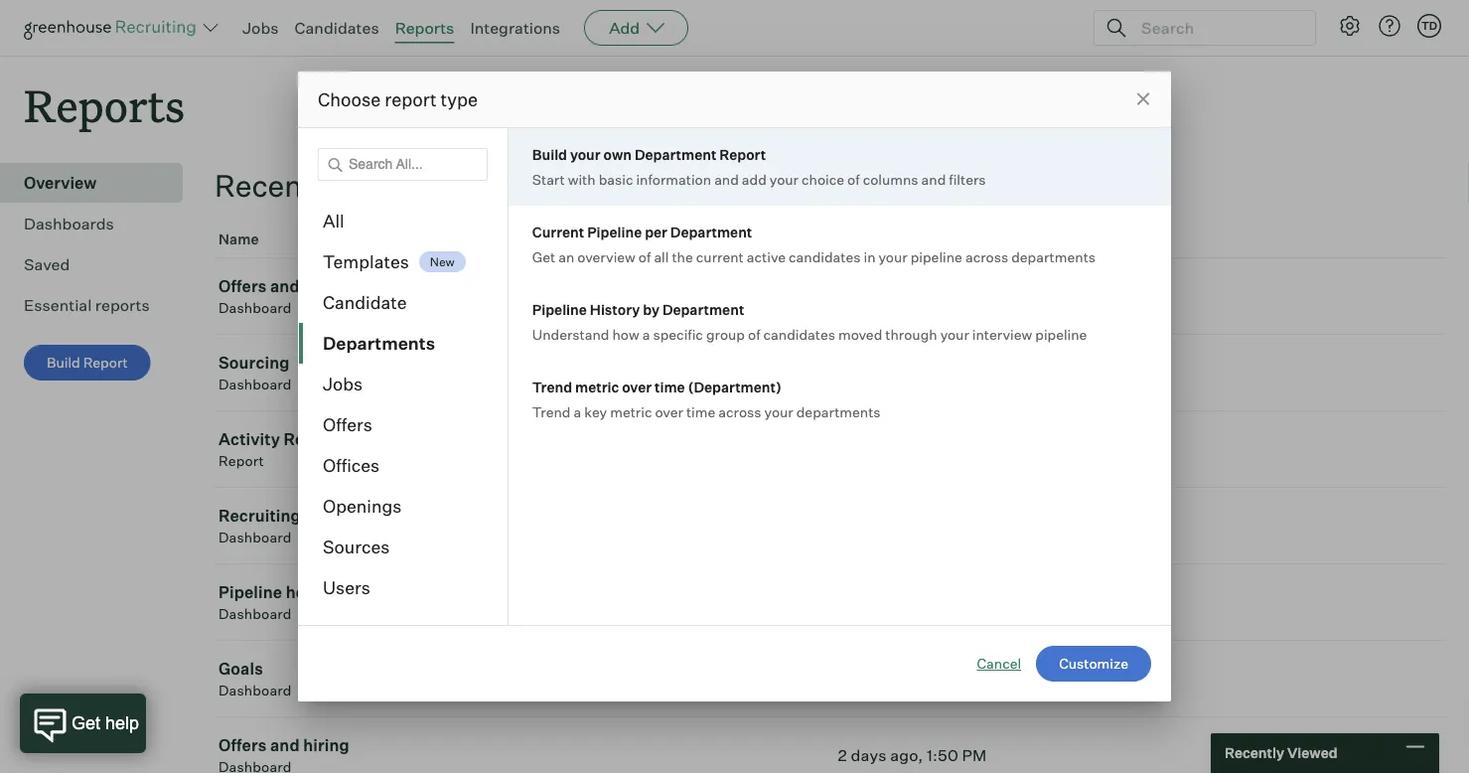 Task type: describe. For each thing, give the bounding box(es) containing it.
filters
[[949, 170, 987, 188]]

1 trend from the top
[[533, 378, 573, 396]]

across inside trend metric over time (department) trend a key metric over time across your departments
[[719, 403, 762, 420]]

recruiting
[[219, 506, 301, 526]]

your inside pipeline history by department understand how a specific group of candidates moved through your interview pipeline
[[941, 326, 970, 343]]

2 dashboard from the top
[[219, 376, 292, 393]]

and left the add
[[715, 170, 739, 188]]

essential
[[24, 295, 92, 315]]

pm for 2 days ago, 1:50 pm
[[963, 746, 987, 765]]

dashboard inside the pipeline health dashboard
[[219, 605, 292, 623]]

offices
[[323, 455, 380, 477]]

offers and hiring dashboard
[[219, 276, 350, 317]]

pipeline for interview
[[1036, 326, 1088, 343]]

offers for offers
[[323, 414, 373, 436]]

choose report type dialog
[[298, 72, 1172, 702]]

1:50
[[927, 746, 959, 765]]

4:04
[[927, 669, 964, 689]]

add
[[609, 18, 640, 38]]

your inside trend metric over time (department) trend a key metric over time across your departments
[[765, 403, 794, 420]]

reports
[[95, 295, 150, 315]]

key
[[585, 403, 607, 420]]

1 vertical spatial metric
[[610, 403, 652, 420]]

1 vertical spatial over
[[655, 403, 684, 420]]

sources
[[323, 536, 390, 558]]

choose
[[318, 88, 381, 110]]

understand
[[533, 326, 610, 343]]

new
[[430, 254, 455, 269]]

td
[[1422, 19, 1438, 32]]

dashboard inside offers and hiring dashboard
[[219, 299, 292, 317]]

of inside "build your own department report start with basic information and add your choice of columns and filters"
[[848, 170, 860, 188]]

through
[[886, 326, 938, 343]]

0 vertical spatial time
[[655, 378, 685, 396]]

pipeline inside current pipeline per department get an overview of all the current active candidates in your pipeline across departments
[[588, 223, 642, 241]]

all
[[654, 248, 669, 265]]

start
[[533, 170, 565, 188]]

jobs inside choose report type dialog
[[323, 373, 363, 395]]

essential reports link
[[24, 293, 175, 317]]

templates
[[323, 251, 409, 273]]

build for build your own department report start with basic information and add your choice of columns and filters
[[533, 146, 568, 163]]

users
[[323, 577, 371, 599]]

an
[[559, 248, 575, 265]]

and inside offers and hiring dashboard
[[270, 276, 300, 296]]

dashboard inside "recruiting efficiency dashboard"
[[219, 529, 292, 546]]

efficiency
[[305, 506, 381, 526]]

health
[[286, 583, 336, 602]]

group
[[707, 326, 745, 343]]

basic
[[599, 170, 634, 188]]

departments inside trend metric over time (department) trend a key metric over time across your departments
[[797, 403, 881, 420]]

viewed
[[344, 167, 442, 204]]

0 vertical spatial reports
[[395, 18, 455, 38]]

specific
[[653, 326, 704, 343]]

dashboards link
[[24, 212, 175, 236]]

pipeline history by department understand how a specific group of candidates moved through your interview pipeline
[[533, 301, 1088, 343]]

offers for offers and hiring dashboard
[[219, 276, 267, 296]]

openings
[[323, 495, 402, 517]]

recently for recently viewed
[[215, 167, 337, 204]]

2 days ago, 4:04 pm
[[838, 669, 993, 689]]

report
[[385, 88, 437, 110]]

all
[[323, 210, 345, 232]]

departments
[[323, 332, 435, 354]]

current pipeline per department get an overview of all the current active candidates in your pipeline across departments
[[533, 223, 1096, 265]]

choose report type
[[318, 88, 478, 110]]

configure image
[[1339, 14, 1363, 38]]

type
[[441, 88, 478, 110]]

Search All... text field
[[318, 148, 488, 181]]

5 dashboard from the top
[[219, 682, 292, 699]]

information
[[637, 170, 712, 188]]

overview
[[24, 173, 97, 193]]

pipeline for history
[[533, 301, 587, 318]]

add button
[[585, 10, 689, 46]]

viewed
[[1288, 744, 1338, 762]]

current
[[533, 223, 585, 241]]

overview link
[[24, 171, 175, 195]]

your inside current pipeline per department get an overview of all the current active candidates in your pipeline across departments
[[879, 248, 908, 265]]

choice
[[802, 170, 845, 188]]

cancel link
[[977, 654, 1022, 674]]

pipeline health dashboard
[[219, 583, 336, 623]]

own
[[604, 146, 632, 163]]

candidates
[[295, 18, 379, 38]]

essential reports
[[24, 295, 150, 315]]

build report button
[[24, 345, 151, 381]]

ago, for 1:50
[[891, 746, 924, 765]]

greenhouse recruiting image
[[24, 16, 203, 40]]

saved link
[[24, 253, 175, 276]]

build your own department report start with basic information and add your choice of columns and filters
[[533, 146, 987, 188]]

candidates inside current pipeline per department get an overview of all the current active candidates in your pipeline across departments
[[789, 248, 861, 265]]

jobs link
[[243, 18, 279, 38]]

current
[[697, 248, 744, 265]]



Task type: vqa. For each thing, say whether or not it's contained in the screenshot.


Task type: locate. For each thing, give the bounding box(es) containing it.
0 vertical spatial offers
[[219, 276, 267, 296]]

your
[[570, 146, 601, 163], [770, 170, 799, 188], [879, 248, 908, 265], [941, 326, 970, 343], [765, 403, 794, 420]]

ago, left 4:04
[[891, 669, 924, 689]]

td button
[[1414, 10, 1446, 42]]

0 horizontal spatial over
[[622, 378, 652, 396]]

build inside button
[[47, 354, 80, 371]]

reports
[[395, 18, 455, 38], [24, 76, 185, 134]]

1 vertical spatial days
[[851, 746, 887, 765]]

build for build report
[[47, 354, 80, 371]]

1 vertical spatial 2
[[838, 746, 848, 765]]

over right key
[[655, 403, 684, 420]]

jobs down departments
[[323, 373, 363, 395]]

customize button
[[1037, 646, 1152, 682]]

1 horizontal spatial a
[[643, 326, 650, 343]]

1 horizontal spatial time
[[687, 403, 716, 420]]

pipeline inside the pipeline health dashboard
[[219, 583, 282, 602]]

customize
[[1060, 655, 1129, 672]]

departments down moved
[[797, 403, 881, 420]]

2 vertical spatial offers
[[219, 736, 267, 756]]

departments inside current pipeline per department get an overview of all the current active candidates in your pipeline across departments
[[1012, 248, 1096, 265]]

1 horizontal spatial of
[[748, 326, 761, 343]]

1 vertical spatial hiring
[[303, 736, 350, 756]]

0 vertical spatial departments
[[1012, 248, 1096, 265]]

dashboard up 'goals'
[[219, 605, 292, 623]]

dashboards
[[24, 214, 114, 234]]

build up start
[[533, 146, 568, 163]]

0 horizontal spatial of
[[639, 248, 651, 265]]

in
[[864, 248, 876, 265]]

goals
[[219, 659, 263, 679]]

2 horizontal spatial of
[[848, 170, 860, 188]]

over down how
[[622, 378, 652, 396]]

get
[[533, 248, 556, 265]]

department up information
[[635, 146, 717, 163]]

pm right 4:04
[[968, 669, 993, 689]]

1 horizontal spatial over
[[655, 403, 684, 420]]

1 horizontal spatial reports
[[395, 18, 455, 38]]

0 vertical spatial across
[[966, 248, 1009, 265]]

reports link
[[395, 18, 455, 38]]

pipeline up understand
[[533, 301, 587, 318]]

1 horizontal spatial departments
[[1012, 248, 1096, 265]]

a right how
[[643, 326, 650, 343]]

pipeline for health
[[219, 583, 282, 602]]

hiring
[[303, 276, 350, 296], [303, 736, 350, 756]]

department inside current pipeline per department get an overview of all the current active candidates in your pipeline across departments
[[671, 223, 753, 241]]

of
[[848, 170, 860, 188], [639, 248, 651, 265], [748, 326, 761, 343]]

your right the add
[[770, 170, 799, 188]]

sourcing
[[219, 353, 290, 373]]

your right 'in'
[[879, 248, 908, 265]]

0 vertical spatial hiring
[[303, 276, 350, 296]]

offers inside offers and hiring dashboard
[[219, 276, 267, 296]]

0 horizontal spatial build
[[47, 354, 80, 371]]

pipeline inside current pipeline per department get an overview of all the current active candidates in your pipeline across departments
[[911, 248, 963, 265]]

0 horizontal spatial reports
[[24, 76, 185, 134]]

a for specific
[[643, 326, 650, 343]]

a for key
[[574, 403, 582, 420]]

pipeline inside pipeline history by department understand how a specific group of candidates moved through your interview pipeline
[[1036, 326, 1088, 343]]

department inside "build your own department report start with basic information and add your choice of columns and filters"
[[635, 146, 717, 163]]

reports up "report"
[[395, 18, 455, 38]]

jobs left candidates link
[[243, 18, 279, 38]]

trend down understand
[[533, 378, 573, 396]]

moved
[[839, 326, 883, 343]]

across
[[966, 248, 1009, 265], [719, 403, 762, 420]]

department for all
[[671, 223, 753, 241]]

recently up name
[[215, 167, 337, 204]]

days for 2 days ago, 4:04 pm
[[851, 669, 887, 689]]

recently left viewed
[[1225, 744, 1285, 762]]

report
[[720, 146, 766, 163], [83, 354, 128, 371], [284, 430, 338, 449], [219, 452, 264, 470]]

build inside "build your own department report start with basic information and add your choice of columns and filters"
[[533, 146, 568, 163]]

0 vertical spatial over
[[622, 378, 652, 396]]

candidate
[[323, 292, 407, 314]]

2 days ago, 1:50 pm
[[838, 746, 987, 765]]

2 vertical spatial department
[[663, 301, 745, 318]]

metric right key
[[610, 403, 652, 420]]

goals dashboard
[[219, 659, 292, 699]]

2 ago, from the top
[[891, 746, 924, 765]]

0 vertical spatial pipeline
[[588, 223, 642, 241]]

and left candidate
[[270, 276, 300, 296]]

offers up offices
[[323, 414, 373, 436]]

0 horizontal spatial across
[[719, 403, 762, 420]]

0 vertical spatial trend
[[533, 378, 573, 396]]

of left "all"
[[639, 248, 651, 265]]

sourcing dashboard
[[219, 353, 292, 393]]

0 horizontal spatial pipeline
[[219, 583, 282, 602]]

days left the 1:50
[[851, 746, 887, 765]]

and down goals dashboard
[[270, 736, 300, 756]]

of right choice
[[848, 170, 860, 188]]

1 ago, from the top
[[891, 669, 924, 689]]

departments
[[1012, 248, 1096, 265], [797, 403, 881, 420]]

2 hiring from the top
[[303, 736, 350, 756]]

1 vertical spatial ago,
[[891, 746, 924, 765]]

1 vertical spatial a
[[574, 403, 582, 420]]

of inside current pipeline per department get an overview of all the current active candidates in your pipeline across departments
[[639, 248, 651, 265]]

offers inside choose report type dialog
[[323, 414, 373, 436]]

trend
[[533, 378, 573, 396], [533, 403, 571, 420]]

0 vertical spatial build
[[533, 146, 568, 163]]

1 vertical spatial of
[[639, 248, 651, 265]]

recently for recently viewed
[[1225, 744, 1285, 762]]

your right through
[[941, 326, 970, 343]]

0 vertical spatial metric
[[576, 378, 620, 396]]

1 vertical spatial trend
[[533, 403, 571, 420]]

0 vertical spatial department
[[635, 146, 717, 163]]

0 vertical spatial of
[[848, 170, 860, 188]]

report inside "build your own department report start with basic information and add your choice of columns and filters"
[[720, 146, 766, 163]]

candidates inside pipeline history by department understand how a specific group of candidates moved through your interview pipeline
[[764, 326, 836, 343]]

report inside button
[[83, 354, 128, 371]]

a inside trend metric over time (department) trend a key metric over time across your departments
[[574, 403, 582, 420]]

1 horizontal spatial jobs
[[323, 373, 363, 395]]

2 vertical spatial of
[[748, 326, 761, 343]]

departments up interview
[[1012, 248, 1096, 265]]

pipeline
[[588, 223, 642, 241], [533, 301, 587, 318], [219, 583, 282, 602]]

offers down goals dashboard
[[219, 736, 267, 756]]

hiring for offers and hiring dashboard
[[303, 276, 350, 296]]

pm for 2 days ago, 4:04 pm
[[968, 669, 993, 689]]

department for information
[[635, 146, 717, 163]]

recently viewed
[[215, 167, 442, 204]]

2 2 from the top
[[838, 746, 848, 765]]

0 horizontal spatial a
[[574, 403, 582, 420]]

candidates left 'in'
[[789, 248, 861, 265]]

columns
[[863, 170, 919, 188]]

2 horizontal spatial pipeline
[[588, 223, 642, 241]]

integrations
[[470, 18, 561, 38]]

trend left key
[[533, 403, 571, 420]]

dashboard down recruiting
[[219, 529, 292, 546]]

interview
[[973, 326, 1033, 343]]

4 dashboard from the top
[[219, 605, 292, 623]]

across down (department)
[[719, 403, 762, 420]]

department inside pipeline history by department understand how a specific group of candidates moved through your interview pipeline
[[663, 301, 745, 318]]

with
[[568, 170, 596, 188]]

time down (department)
[[687, 403, 716, 420]]

0 vertical spatial jobs
[[243, 18, 279, 38]]

activity report report
[[219, 430, 338, 470]]

by
[[643, 301, 660, 318]]

pm
[[968, 669, 993, 689], [963, 746, 987, 765]]

time
[[655, 378, 685, 396], [687, 403, 716, 420]]

Search text field
[[1137, 13, 1298, 42]]

0 horizontal spatial time
[[655, 378, 685, 396]]

a left key
[[574, 403, 582, 420]]

integrations link
[[470, 18, 561, 38]]

pipeline up overview
[[588, 223, 642, 241]]

1 2 from the top
[[838, 669, 848, 689]]

pipeline left health
[[219, 583, 282, 602]]

your up with
[[570, 146, 601, 163]]

activity
[[219, 430, 280, 449]]

pipeline inside pipeline history by department understand how a specific group of candidates moved through your interview pipeline
[[533, 301, 587, 318]]

dashboard down 'goals'
[[219, 682, 292, 699]]

0 horizontal spatial recently
[[215, 167, 337, 204]]

dashboard down sourcing
[[219, 376, 292, 393]]

ago, left the 1:50
[[891, 746, 924, 765]]

2 vertical spatial pipeline
[[219, 583, 282, 602]]

0 vertical spatial 2
[[838, 669, 848, 689]]

1 vertical spatial department
[[671, 223, 753, 241]]

how
[[613, 326, 640, 343]]

reports down "greenhouse recruiting" image
[[24, 76, 185, 134]]

across up interview
[[966, 248, 1009, 265]]

of right group
[[748, 326, 761, 343]]

active
[[747, 248, 786, 265]]

1 vertical spatial across
[[719, 403, 762, 420]]

candidates link
[[295, 18, 379, 38]]

0 vertical spatial pipeline
[[911, 248, 963, 265]]

department up current
[[671, 223, 753, 241]]

1 vertical spatial jobs
[[323, 373, 363, 395]]

report up the add
[[720, 146, 766, 163]]

overview
[[578, 248, 636, 265]]

report down essential reports link
[[83, 354, 128, 371]]

2
[[838, 669, 848, 689], [838, 746, 848, 765]]

2 trend from the top
[[533, 403, 571, 420]]

0 vertical spatial pm
[[968, 669, 993, 689]]

1 vertical spatial recently
[[1225, 744, 1285, 762]]

1 vertical spatial candidates
[[764, 326, 836, 343]]

candidates left moved
[[764, 326, 836, 343]]

1 vertical spatial pipeline
[[1036, 326, 1088, 343]]

pipeline for your
[[911, 248, 963, 265]]

1 days from the top
[[851, 669, 887, 689]]

2 for 2 days ago, 1:50 pm
[[838, 746, 848, 765]]

per
[[645, 223, 668, 241]]

2 days from the top
[[851, 746, 887, 765]]

your down (department)
[[765, 403, 794, 420]]

name
[[219, 231, 259, 248]]

(department)
[[688, 378, 782, 396]]

2 for 2 days ago, 4:04 pm
[[838, 669, 848, 689]]

and
[[715, 170, 739, 188], [922, 170, 946, 188], [270, 276, 300, 296], [270, 736, 300, 756]]

days left 4:04
[[851, 669, 887, 689]]

add
[[742, 170, 767, 188]]

across inside current pipeline per department get an overview of all the current active candidates in your pipeline across departments
[[966, 248, 1009, 265]]

0 horizontal spatial departments
[[797, 403, 881, 420]]

build
[[533, 146, 568, 163], [47, 354, 80, 371]]

of inside pipeline history by department understand how a specific group of candidates moved through your interview pipeline
[[748, 326, 761, 343]]

trend metric over time (department) trend a key metric over time across your departments
[[533, 378, 881, 420]]

ago,
[[891, 669, 924, 689], [891, 746, 924, 765]]

pipeline right 'in'
[[911, 248, 963, 265]]

1 vertical spatial time
[[687, 403, 716, 420]]

1 dashboard from the top
[[219, 299, 292, 317]]

a
[[643, 326, 650, 343], [574, 403, 582, 420]]

1 vertical spatial pipeline
[[533, 301, 587, 318]]

td button
[[1418, 14, 1442, 38]]

department for group
[[663, 301, 745, 318]]

dashboard up sourcing
[[219, 299, 292, 317]]

pipeline right interview
[[1036, 326, 1088, 343]]

and left the filters
[[922, 170, 946, 188]]

offers
[[219, 276, 267, 296], [323, 414, 373, 436], [219, 736, 267, 756]]

3 dashboard from the top
[[219, 529, 292, 546]]

0 vertical spatial ago,
[[891, 669, 924, 689]]

1 horizontal spatial recently
[[1225, 744, 1285, 762]]

1 vertical spatial build
[[47, 354, 80, 371]]

cancel
[[977, 655, 1022, 672]]

1 horizontal spatial build
[[533, 146, 568, 163]]

0 vertical spatial days
[[851, 669, 887, 689]]

0 vertical spatial candidates
[[789, 248, 861, 265]]

ago, for 4:04
[[891, 669, 924, 689]]

metric up key
[[576, 378, 620, 396]]

0 horizontal spatial jobs
[[243, 18, 279, 38]]

candidates
[[789, 248, 861, 265], [764, 326, 836, 343]]

hiring for offers and hiring
[[303, 736, 350, 756]]

hiring inside offers and hiring dashboard
[[303, 276, 350, 296]]

offers for offers and hiring
[[219, 736, 267, 756]]

report down activity
[[219, 452, 264, 470]]

build down essential
[[47, 354, 80, 371]]

a inside pipeline history by department understand how a specific group of candidates moved through your interview pipeline
[[643, 326, 650, 343]]

jobs
[[243, 18, 279, 38], [323, 373, 363, 395]]

offers and hiring
[[219, 736, 350, 756]]

build report
[[47, 354, 128, 371]]

department up group
[[663, 301, 745, 318]]

1 horizontal spatial pipeline
[[533, 301, 587, 318]]

0 vertical spatial recently
[[215, 167, 337, 204]]

metric
[[576, 378, 620, 396], [610, 403, 652, 420]]

days for 2 days ago, 1:50 pm
[[851, 746, 887, 765]]

the
[[672, 248, 694, 265]]

1 vertical spatial reports
[[24, 76, 185, 134]]

time down specific
[[655, 378, 685, 396]]

1 vertical spatial pm
[[963, 746, 987, 765]]

1 vertical spatial departments
[[797, 403, 881, 420]]

saved
[[24, 255, 70, 275]]

report up offices
[[284, 430, 338, 449]]

pm right the 1:50
[[963, 746, 987, 765]]

history
[[590, 301, 640, 318]]

1 hiring from the top
[[303, 276, 350, 296]]

0 horizontal spatial pipeline
[[911, 248, 963, 265]]

1 horizontal spatial across
[[966, 248, 1009, 265]]

recruiting efficiency dashboard
[[219, 506, 381, 546]]

offers down name
[[219, 276, 267, 296]]

0 vertical spatial a
[[643, 326, 650, 343]]

1 vertical spatial offers
[[323, 414, 373, 436]]

1 horizontal spatial pipeline
[[1036, 326, 1088, 343]]

recently viewed
[[1225, 744, 1338, 762]]



